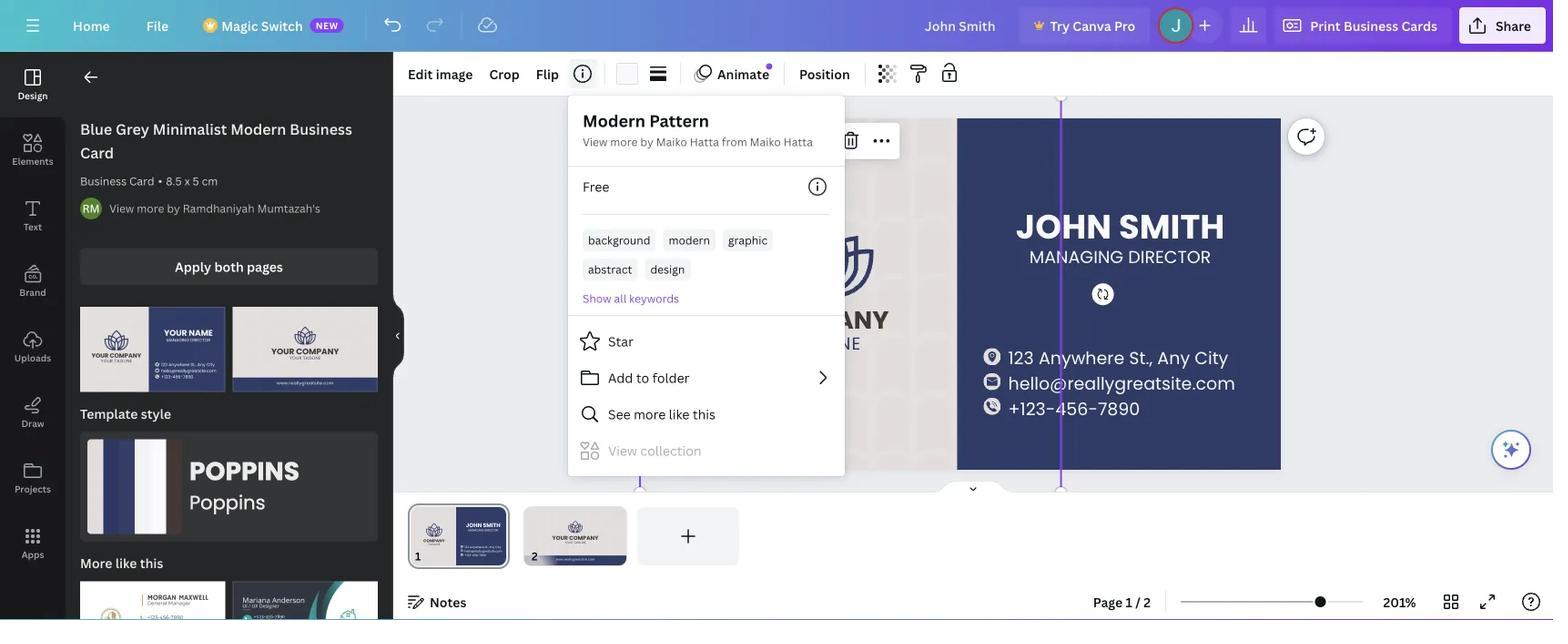 Task type: vqa. For each thing, say whether or not it's contained in the screenshot.
"Gothic castle surrounded by dinosaurs"
no



Task type: locate. For each thing, give the bounding box(es) containing it.
0 horizontal spatial card
[[80, 143, 114, 163]]

maiko down pattern
[[656, 134, 687, 149]]

view inside modern pattern view more by maiko hatta from maiko hatta
[[583, 134, 608, 149]]

canva
[[1073, 17, 1111, 34]]

show all keywords button
[[583, 288, 679, 308]]

1 vertical spatial card
[[129, 173, 154, 188]]

background button
[[583, 229, 656, 251]]

share
[[1496, 17, 1532, 34]]

apps button
[[0, 511, 66, 576]]

1 horizontal spatial tagline
[[788, 331, 861, 355]]

ramdhaniyah mumtazah's image
[[80, 198, 102, 219]]

2 horizontal spatial business
[[1344, 17, 1399, 34]]

1 vertical spatial more
[[137, 201, 164, 216]]

2 vertical spatial more
[[634, 405, 666, 423]]

design button
[[0, 52, 66, 117]]

share button
[[1460, 7, 1546, 44]]

1 horizontal spatial hatta
[[784, 134, 813, 149]]

hatta
[[690, 134, 719, 149], [784, 134, 813, 149]]

notes button
[[401, 587, 474, 616]]

hatta left from
[[690, 134, 719, 149]]

pages
[[247, 258, 283, 275]]

print
[[1311, 17, 1341, 34]]

1 vertical spatial by
[[167, 201, 180, 216]]

business right print
[[1344, 17, 1399, 34]]

1 vertical spatial tagline
[[574, 540, 586, 544]]

brand button
[[0, 249, 66, 314]]

apply both pages
[[175, 258, 283, 275]]

draw button
[[0, 380, 66, 445]]

0 horizontal spatial this
[[140, 555, 163, 572]]

card down blue
[[80, 143, 114, 163]]

free button
[[583, 178, 610, 195]]

view up free
[[583, 134, 608, 149]]

graphic button
[[723, 229, 773, 251]]

hello@reallygreatsite.com
[[1008, 372, 1235, 396]]

this inside button
[[693, 405, 716, 423]]

like
[[669, 405, 690, 423], [115, 555, 137, 572]]

0 vertical spatial tagline
[[788, 331, 861, 355]]

more for see more like this
[[634, 405, 666, 423]]

0 vertical spatial more
[[610, 134, 638, 149]]

ramdhaniyah mumtazah's element
[[80, 198, 102, 219]]

modern right the minimalist
[[231, 119, 286, 139]]

0 horizontal spatial blue grey minimalist modern business card image
[[80, 307, 225, 392]]

collection
[[640, 442, 702, 459]]

view down "business card" on the left top of page
[[109, 201, 134, 216]]

tagline
[[788, 331, 861, 355], [574, 540, 586, 544]]

elements button
[[0, 117, 66, 183]]

business card
[[80, 173, 154, 188]]

maiko right from
[[750, 134, 781, 149]]

0 horizontal spatial maiko
[[656, 134, 687, 149]]

managing
[[1029, 245, 1124, 269]]

canva assistant image
[[1501, 439, 1522, 461]]

5
[[193, 173, 199, 188]]

0 vertical spatial view
[[583, 134, 608, 149]]

2 blue grey minimalist modern business card image from the left
[[233, 307, 378, 392]]

1 horizontal spatial maiko
[[750, 134, 781, 149]]

tagline inside your company your tagline
[[574, 540, 586, 544]]

2 vertical spatial view
[[608, 442, 637, 459]]

your
[[552, 534, 568, 542], [565, 540, 573, 544]]

card
[[80, 143, 114, 163], [129, 173, 154, 188]]

0 horizontal spatial modern
[[231, 119, 286, 139]]

john smith managing director
[[1016, 204, 1225, 269]]

ramdhaniyah
[[183, 201, 255, 216]]

page 1 image
[[408, 507, 510, 565]]

blue grey minimalist modern business card element
[[80, 307, 225, 392], [233, 307, 378, 392]]

1 vertical spatial this
[[140, 555, 163, 572]]

this right the "more"
[[140, 555, 163, 572]]

2 vertical spatial business
[[80, 173, 127, 188]]

by inside button
[[167, 201, 180, 216]]

hatta right from
[[784, 134, 813, 149]]

1 horizontal spatial view
[[583, 134, 608, 149]]

position button
[[792, 59, 858, 88]]

/
[[1136, 593, 1141, 611]]

201%
[[1384, 593, 1416, 611]]

like right the "more"
[[115, 555, 137, 572]]

0 horizontal spatial like
[[115, 555, 137, 572]]

more inside modern pattern view more by maiko hatta from maiko hatta
[[610, 134, 638, 149]]

edit image
[[408, 65, 473, 82]]

blue grey minimalist modern business card image
[[80, 307, 225, 392], [233, 307, 378, 392]]

more
[[610, 134, 638, 149], [137, 201, 164, 216], [634, 405, 666, 423]]

animate
[[717, 65, 769, 82]]

hide image
[[392, 292, 404, 380]]

animate button
[[688, 59, 777, 88]]

0 horizontal spatial blue grey minimalist modern business card element
[[80, 307, 225, 392]]

anywhere
[[1039, 347, 1125, 370]]

2 horizontal spatial view
[[608, 442, 637, 459]]

template style
[[80, 405, 171, 423]]

by down the 8.5
[[167, 201, 180, 216]]

0 horizontal spatial hatta
[[690, 134, 719, 149]]

business up ramdhaniyah mumtazah's "element"
[[80, 173, 127, 188]]

view
[[583, 134, 608, 149], [109, 201, 134, 216], [608, 442, 637, 459]]

to
[[636, 369, 649, 386]]

home
[[73, 17, 110, 34]]

2
[[1144, 593, 1151, 611]]

card left the 8.5
[[129, 173, 154, 188]]

design button
[[645, 259, 690, 280]]

star button
[[568, 323, 845, 360]]

1 horizontal spatial blue grey minimalist modern business card element
[[233, 307, 378, 392]]

1 poppins from the top
[[189, 454, 300, 490]]

tagline inside company tagline
[[788, 331, 861, 355]]

Design title text field
[[910, 7, 1012, 44]]

design
[[651, 262, 685, 277]]

business
[[1344, 17, 1399, 34], [290, 119, 352, 139], [80, 173, 127, 188]]

more
[[80, 555, 112, 572]]

business inside blue grey minimalist modern business card
[[290, 119, 352, 139]]

0 horizontal spatial view
[[109, 201, 134, 216]]

1 vertical spatial like
[[115, 555, 137, 572]]

0 horizontal spatial tagline
[[574, 540, 586, 544]]

1 horizontal spatial company
[[759, 303, 889, 337]]

0 vertical spatial card
[[80, 143, 114, 163]]

city
[[1195, 347, 1228, 370]]

1 horizontal spatial like
[[669, 405, 690, 423]]

1 horizontal spatial modern
[[583, 110, 646, 132]]

by
[[640, 134, 654, 149], [167, 201, 180, 216]]

view more by ramdhaniyah mumtazah's
[[109, 201, 320, 216]]

business up the mumtazah's
[[290, 119, 352, 139]]

1 horizontal spatial business
[[290, 119, 352, 139]]

abstract button
[[583, 259, 638, 280]]

from
[[722, 134, 747, 149]]

pro
[[1114, 17, 1136, 34]]

0 vertical spatial company
[[759, 303, 889, 337]]

uploads
[[14, 351, 51, 364]]

new image
[[766, 63, 773, 70]]

poppins
[[189, 454, 300, 490], [189, 490, 265, 516]]

1 horizontal spatial by
[[640, 134, 654, 149]]

1 vertical spatial business
[[290, 119, 352, 139]]

1
[[1126, 593, 1133, 611]]

0 vertical spatial this
[[693, 405, 716, 423]]

0 horizontal spatial by
[[167, 201, 180, 216]]

this down add to folder button
[[693, 405, 716, 423]]

st.,
[[1129, 347, 1153, 370]]

projects
[[15, 483, 51, 495]]

0 horizontal spatial company
[[569, 534, 599, 542]]

1 vertical spatial view
[[109, 201, 134, 216]]

see more like this button
[[568, 396, 845, 433]]

0 horizontal spatial business
[[80, 173, 127, 188]]

0 vertical spatial by
[[640, 134, 654, 149]]

0 vertical spatial business
[[1344, 17, 1399, 34]]

by down pattern
[[640, 134, 654, 149]]

brand
[[19, 286, 46, 298]]

1 vertical spatial company
[[569, 534, 599, 542]]

1 horizontal spatial this
[[693, 405, 716, 423]]

0 vertical spatial like
[[669, 405, 690, 423]]

modern left pattern
[[583, 110, 646, 132]]

2 poppins from the top
[[189, 490, 265, 516]]

view down see
[[608, 442, 637, 459]]

like down folder
[[669, 405, 690, 423]]

print business cards
[[1311, 17, 1438, 34]]

Page title text field
[[429, 547, 436, 565]]

x
[[184, 173, 190, 188]]

#fafaff image
[[616, 63, 638, 85], [616, 63, 638, 85]]

1 horizontal spatial blue grey minimalist modern business card image
[[233, 307, 378, 392]]

company
[[759, 303, 889, 337], [569, 534, 599, 542]]



Task type: describe. For each thing, give the bounding box(es) containing it.
1 blue grey minimalist modern business card image from the left
[[80, 307, 225, 392]]

image
[[436, 65, 473, 82]]

123
[[1008, 347, 1034, 370]]

john
[[1016, 204, 1112, 251]]

modern inside modern pattern view more by maiko hatta from maiko hatta
[[583, 110, 646, 132]]

projects button
[[0, 445, 66, 511]]

modern button
[[663, 229, 716, 251]]

view more by maiko hatta from maiko hatta button
[[583, 133, 813, 151]]

draw
[[21, 417, 44, 429]]

cards
[[1402, 17, 1438, 34]]

text button
[[0, 183, 66, 249]]

uploads button
[[0, 314, 66, 380]]

2 blue grey minimalist modern business card element from the left
[[233, 307, 378, 392]]

free
[[583, 178, 610, 195]]

file
[[146, 17, 169, 34]]

style
[[141, 405, 171, 423]]

show
[[583, 291, 612, 306]]

print business cards button
[[1274, 7, 1452, 44]]

modern
[[669, 233, 710, 248]]

123 anywhere st., any city hello@reallygreatsite.com +123-456-7890
[[1008, 347, 1235, 421]]

template
[[80, 405, 138, 423]]

crop
[[489, 65, 520, 82]]

star
[[608, 333, 634, 350]]

1 blue grey minimalist modern business card element from the left
[[80, 307, 225, 392]]

poppins poppins
[[189, 454, 300, 516]]

grey
[[116, 119, 149, 139]]

flip button
[[529, 59, 566, 88]]

1 horizontal spatial card
[[129, 173, 154, 188]]

apply
[[175, 258, 211, 275]]

poppins inside poppins poppins
[[189, 490, 265, 516]]

company inside your company your tagline
[[569, 534, 599, 542]]

more for view more by ramdhaniyah mumtazah's
[[137, 201, 164, 216]]

456-
[[1055, 397, 1098, 421]]

8.5 x 5 cm
[[166, 173, 218, 188]]

7890
[[1098, 397, 1140, 421]]

1 hatta from the left
[[690, 134, 719, 149]]

201% button
[[1370, 587, 1430, 616]]

www.reallygreatsite.com
[[556, 558, 595, 562]]

your company your tagline
[[552, 534, 599, 544]]

view for view collection
[[608, 442, 637, 459]]

1 maiko from the left
[[656, 134, 687, 149]]

try canva pro
[[1050, 17, 1136, 34]]

card inside blue grey minimalist modern business card
[[80, 143, 114, 163]]

2 maiko from the left
[[750, 134, 781, 149]]

modern pattern view more by maiko hatta from maiko hatta
[[583, 110, 813, 149]]

8.5
[[166, 173, 182, 188]]

hide pages image
[[930, 480, 1017, 494]]

mumtazah's
[[257, 201, 320, 216]]

page 1 / 2 button
[[1086, 587, 1158, 616]]

abstract
[[588, 262, 632, 277]]

home link
[[58, 7, 125, 44]]

position
[[800, 65, 850, 82]]

new
[[316, 19, 339, 31]]

main menu bar
[[0, 0, 1553, 52]]

apps
[[22, 548, 44, 560]]

graphic
[[728, 233, 768, 248]]

like inside button
[[669, 405, 690, 423]]

page
[[1093, 593, 1123, 611]]

magic switch
[[221, 17, 303, 34]]

text
[[24, 220, 42, 233]]

notes
[[430, 593, 467, 611]]

minimalist
[[153, 119, 227, 139]]

pattern
[[649, 110, 709, 132]]

show all keywords
[[583, 291, 679, 306]]

company tagline
[[759, 303, 889, 355]]

elements
[[12, 155, 53, 167]]

folder
[[652, 369, 690, 386]]

add to folder button
[[568, 360, 845, 396]]

switch
[[261, 17, 303, 34]]

view more by ramdhaniyah mumtazah's button
[[109, 199, 320, 218]]

smith
[[1119, 204, 1225, 251]]

cm
[[202, 173, 218, 188]]

blue
[[80, 119, 112, 139]]

see more like this
[[608, 405, 716, 423]]

blue and white elegant business card group
[[233, 571, 378, 620]]

design
[[18, 89, 48, 102]]

modern inside blue grey minimalist modern business card
[[231, 119, 286, 139]]

side panel tab list
[[0, 52, 66, 576]]

edit
[[408, 65, 433, 82]]

by inside modern pattern view more by maiko hatta from maiko hatta
[[640, 134, 654, 149]]

blue grey minimalist modern business card
[[80, 119, 352, 163]]

view collection button
[[568, 433, 845, 469]]

both
[[214, 258, 244, 275]]

view for view more by ramdhaniyah mumtazah's
[[109, 201, 134, 216]]

director
[[1128, 245, 1211, 269]]

2 hatta from the left
[[784, 134, 813, 149]]

crop button
[[482, 59, 527, 88]]

more like this
[[80, 555, 163, 572]]

background
[[588, 233, 651, 248]]

business inside dropdown button
[[1344, 17, 1399, 34]]

file button
[[132, 7, 183, 44]]

edit image button
[[401, 59, 480, 88]]

any
[[1157, 347, 1190, 370]]

simple corporate business card group
[[80, 571, 225, 620]]

try canva pro button
[[1019, 7, 1150, 44]]

flip
[[536, 65, 559, 82]]



